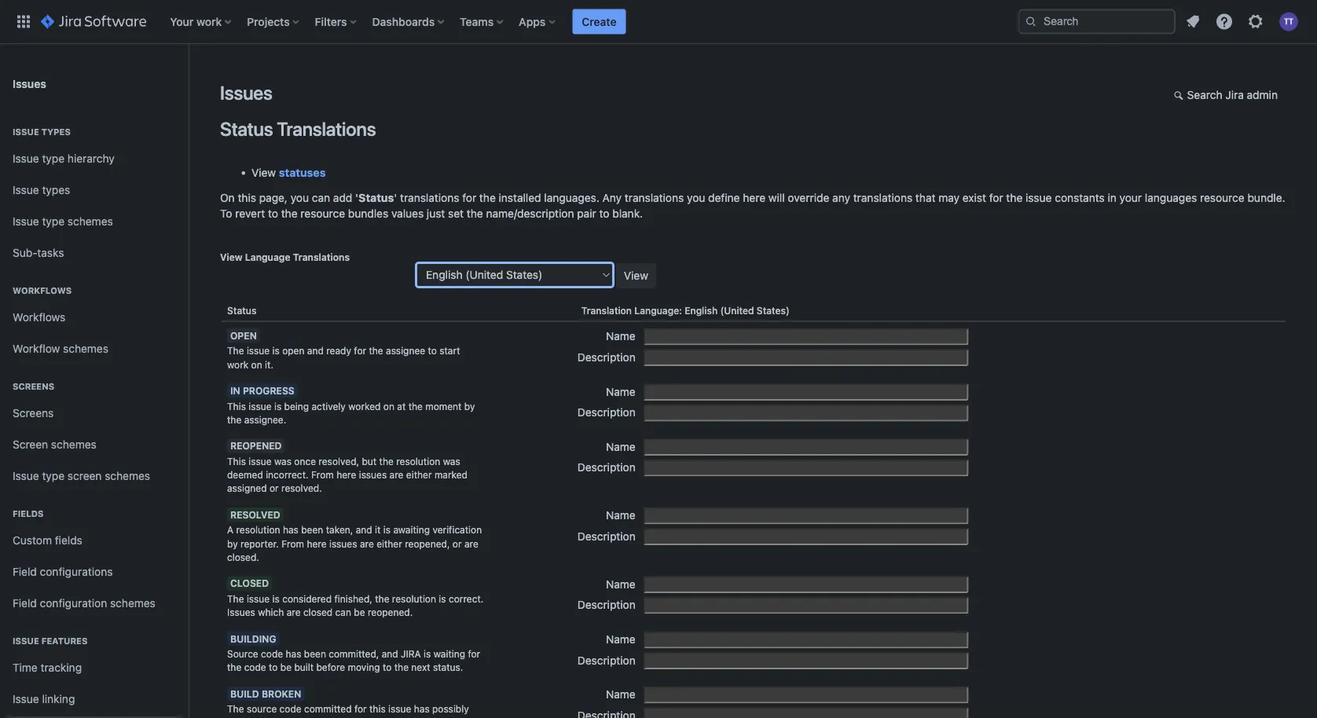 Task type: vqa. For each thing, say whether or not it's contained in the screenshot.
the Custom fields
yes



Task type: locate. For each thing, give the bounding box(es) containing it.
either down it
[[377, 538, 402, 549]]

0 horizontal spatial either
[[377, 538, 402, 549]]

resolution inside resolved a resolution has been taken, and it is awaiting verification by reporter. from here issues are either reopened, or are closed.
[[236, 525, 280, 536]]

2 vertical spatial has
[[414, 704, 430, 715]]

0 vertical spatial this
[[227, 401, 246, 412]]

0 horizontal spatial here
[[307, 538, 327, 549]]

resolution up marked
[[396, 456, 441, 467]]

view for view language translations
[[220, 252, 243, 263]]

code up build.
[[280, 704, 302, 715]]

or for are
[[453, 538, 462, 549]]

2 vertical spatial the
[[227, 704, 244, 715]]

1 you from the left
[[291, 191, 309, 204]]

1 vertical spatial issues
[[329, 538, 357, 549]]

issues inside reopened this issue was once resolved, but the resolution was deemed incorrect. from here issues are either marked assigned or resolved.
[[359, 470, 387, 481]]

is right it
[[383, 525, 391, 536]]

workflow schemes
[[13, 342, 108, 355]]

been inside resolved a resolution has been taken, and it is awaiting verification by reporter. from here issues are either reopened, or are closed.
[[301, 525, 323, 536]]

1 vertical spatial been
[[304, 649, 326, 660]]

1 issue from the top
[[13, 127, 39, 137]]

on left it.
[[251, 359, 262, 370]]

been up built
[[304, 649, 326, 660]]

2 vertical spatial and
[[382, 649, 398, 660]]

0 horizontal spatial '
[[356, 191, 359, 204]]

1 horizontal spatial and
[[356, 525, 372, 536]]

translations up statuses
[[277, 118, 376, 140]]

to right moving on the bottom
[[383, 662, 392, 673]]

this up revert
[[238, 191, 256, 204]]

1 horizontal spatial from
[[311, 470, 334, 481]]

3 translations from the left
[[854, 191, 913, 204]]

1 horizontal spatial '
[[394, 191, 397, 204]]

fields
[[13, 509, 44, 519]]

by down a
[[227, 538, 238, 549]]

configurations
[[40, 566, 113, 579]]

0 vertical spatial been
[[301, 525, 323, 536]]

create button
[[573, 9, 626, 34]]

resolution
[[396, 456, 441, 467], [236, 525, 280, 536], [392, 594, 436, 605]]

issue for issue types
[[13, 184, 39, 197]]

1 horizontal spatial this
[[370, 704, 386, 715]]

name
[[606, 330, 636, 343], [606, 385, 636, 398], [606, 440, 636, 453], [606, 509, 636, 522], [606, 578, 636, 591], [606, 633, 636, 646], [606, 688, 636, 701]]

2 description from the top
[[578, 406, 636, 419]]

issue down reopened
[[249, 456, 272, 467]]

marked
[[435, 470, 468, 481]]

translations right any
[[854, 191, 913, 204]]

0 horizontal spatial work
[[197, 15, 222, 28]]

been left taken,
[[301, 525, 323, 536]]

issue
[[13, 127, 39, 137], [13, 152, 39, 165], [13, 184, 39, 197], [13, 215, 39, 228], [13, 470, 39, 483], [13, 636, 39, 647], [13, 693, 39, 706]]

3 description from the top
[[578, 461, 636, 474]]

1 vertical spatial this
[[227, 456, 246, 467]]

for right ready
[[354, 346, 366, 357]]

view for view statuses
[[252, 166, 276, 179]]

which
[[258, 607, 284, 618]]

2 type from the top
[[42, 215, 65, 228]]

0 vertical spatial by
[[465, 401, 475, 412]]

statuses link
[[279, 166, 326, 179]]

1 vertical spatial work
[[227, 359, 249, 370]]

0 vertical spatial field
[[13, 566, 37, 579]]

resolved,
[[319, 456, 359, 467]]

has
[[283, 525, 299, 536], [286, 649, 301, 660], [414, 704, 430, 715]]

for right committed
[[355, 704, 367, 715]]

time tracking link
[[6, 653, 182, 684]]

settings image
[[1247, 12, 1266, 31]]

' up values at the top left of the page
[[394, 191, 397, 204]]

has down resolved.
[[283, 525, 299, 536]]

and for committed,
[[382, 649, 398, 660]]

search jira admin link
[[1166, 83, 1286, 108]]

4 name from the top
[[606, 509, 636, 522]]

jira software image
[[41, 12, 146, 31], [41, 12, 146, 31]]

projects
[[247, 15, 290, 28]]

1 horizontal spatial was
[[443, 456, 460, 467]]

1 vertical spatial translations
[[293, 252, 350, 263]]

be inside building source code has been committed, and jira is waiting for the code to be built before moving to the next status.
[[281, 662, 292, 673]]

1 horizontal spatial be
[[354, 607, 365, 618]]

name for closed the issue is considered finished, the resolution is correct. issues which are closed can be reopened.
[[606, 578, 636, 591]]

page,
[[259, 191, 288, 204]]

on inside open the issue is open and ready for the assignee to start work on it.
[[251, 359, 262, 370]]

the inside closed the issue is considered finished, the resolution is correct. issues which are closed can be reopened.
[[227, 594, 244, 605]]

schemes inside workflows group
[[63, 342, 108, 355]]

resource
[[1201, 191, 1245, 204], [301, 207, 345, 220]]

issue types group
[[6, 110, 182, 274]]

0 vertical spatial resolution
[[396, 456, 441, 467]]

2 workflows from the top
[[13, 311, 65, 324]]

screens
[[13, 382, 54, 392], [13, 407, 54, 420]]

None submit
[[616, 263, 656, 289]]

worked
[[348, 401, 381, 412]]

to
[[220, 207, 232, 220]]

screen
[[13, 438, 48, 451]]

2 horizontal spatial here
[[743, 191, 766, 204]]

issue inside the in progress this issue is being actively worked on at the moment by the assignee.
[[249, 401, 272, 412]]

are
[[390, 470, 404, 481], [360, 538, 374, 549], [465, 538, 479, 549], [287, 607, 301, 618]]

1 horizontal spatial on
[[384, 401, 395, 412]]

issue inside ' translations for the installed languages. any translations you define here will override any translations that may exist for the issue constants in your languages resource bundle. to revert to the resource bundles values just set the name/description pair to blank.
[[1026, 191, 1052, 204]]

2 field from the top
[[13, 597, 37, 610]]

for inside open the issue is open and ready for the assignee to start work on it.
[[354, 346, 366, 357]]

or down verification
[[453, 538, 462, 549]]

field down custom
[[13, 566, 37, 579]]

apps
[[519, 15, 546, 28]]

4 description from the top
[[578, 530, 636, 543]]

is up next on the bottom left of page
[[424, 649, 431, 660]]

be down finished,
[[354, 607, 365, 618]]

translations up blank.
[[625, 191, 684, 204]]

be left built
[[281, 662, 292, 673]]

issues inside closed the issue is considered finished, the resolution is correct. issues which are closed can be reopened.
[[227, 607, 255, 618]]

type down types
[[42, 152, 65, 165]]

description for source code has been committed, and jira is waiting for the code to be built before moving to the next status.
[[578, 654, 636, 667]]

issue for issue type screen schemes
[[13, 470, 39, 483]]

you left define
[[687, 191, 706, 204]]

closed
[[303, 607, 333, 618]]

0 horizontal spatial issues
[[329, 538, 357, 549]]

2 vertical spatial here
[[307, 538, 327, 549]]

description for this issue was once resolved, but the resolution was deemed incorrect. from here issues are either marked assigned or resolved.
[[578, 461, 636, 474]]

has up built
[[286, 649, 301, 660]]

(united
[[721, 305, 754, 316]]

6 name from the top
[[606, 633, 636, 646]]

0 vertical spatial here
[[743, 191, 766, 204]]

the up broken
[[227, 704, 244, 715]]

to left start
[[428, 346, 437, 357]]

3 the from the top
[[227, 704, 244, 715]]

0 horizontal spatial was
[[274, 456, 292, 467]]

issues down the but
[[359, 470, 387, 481]]

2 vertical spatial code
[[280, 704, 302, 715]]

from inside reopened this issue was once resolved, but the resolution was deemed incorrect. from here issues are either marked assigned or resolved.
[[311, 470, 334, 481]]

1 horizontal spatial resource
[[1201, 191, 1245, 204]]

0 vertical spatial and
[[307, 346, 324, 357]]

0 horizontal spatial resource
[[301, 207, 345, 220]]

be inside closed the issue is considered finished, the resolution is correct. issues which are closed can be reopened.
[[354, 607, 365, 618]]

issue left possibly
[[388, 704, 411, 715]]

0 horizontal spatial translations
[[400, 191, 460, 204]]

translations right language on the top of page
[[293, 252, 350, 263]]

type for screen
[[42, 470, 65, 483]]

built
[[294, 662, 314, 673]]

1 description from the top
[[578, 351, 636, 364]]

assignee.
[[244, 414, 286, 425]]

resolution inside reopened this issue was once resolved, but the resolution was deemed incorrect. from here issues are either marked assigned or resolved.
[[396, 456, 441, 467]]

4 issue from the top
[[13, 215, 39, 228]]

1 vertical spatial can
[[335, 607, 351, 618]]

issue up it.
[[247, 346, 270, 357]]

workflows down sub-tasks
[[13, 286, 72, 296]]

has left possibly
[[414, 704, 430, 715]]

issue inside issue types link
[[13, 184, 39, 197]]

by right moment
[[465, 401, 475, 412]]

assigned
[[227, 483, 267, 494]]

6 description from the top
[[578, 654, 636, 667]]

1 horizontal spatial issues
[[359, 470, 387, 481]]

apps button
[[514, 9, 562, 34]]

fields
[[55, 534, 82, 547]]

is down progress
[[274, 401, 282, 412]]

issue down the closed
[[247, 594, 270, 605]]

or
[[270, 483, 279, 494], [453, 538, 462, 549]]

status up view statuses
[[220, 118, 273, 140]]

resolved.
[[281, 483, 322, 494]]

here down taken,
[[307, 538, 327, 549]]

1 vertical spatial screens
[[13, 407, 54, 420]]

and left it
[[356, 525, 372, 536]]

type
[[42, 152, 65, 165], [42, 215, 65, 228], [42, 470, 65, 483]]

None text field
[[644, 329, 969, 346], [644, 405, 969, 422], [644, 439, 969, 456], [644, 632, 969, 649], [644, 653, 969, 670], [644, 687, 969, 704], [644, 329, 969, 346], [644, 405, 969, 422], [644, 439, 969, 456], [644, 632, 969, 649], [644, 653, 969, 670], [644, 687, 969, 704]]

are left marked
[[390, 470, 404, 481]]

this down moving on the bottom
[[370, 704, 386, 715]]

issue inside 'issue linking' link
[[13, 693, 39, 706]]

the down the open
[[227, 346, 244, 357]]

0 vertical spatial this
[[238, 191, 256, 204]]

'
[[356, 191, 359, 204], [394, 191, 397, 204]]

1 horizontal spatial here
[[337, 470, 356, 481]]

0 vertical spatial from
[[311, 470, 334, 481]]

1 field from the top
[[13, 566, 37, 579]]

issue inside issue type screen schemes link
[[13, 470, 39, 483]]

on left at
[[384, 401, 395, 412]]

1 vertical spatial status
[[359, 191, 394, 204]]

0 horizontal spatial from
[[282, 538, 304, 549]]

1 vertical spatial on
[[384, 401, 395, 412]]

1 the from the top
[[227, 346, 244, 357]]

hierarchy
[[68, 152, 115, 165]]

status up the open
[[227, 305, 257, 316]]

time tracking
[[13, 662, 82, 675]]

screens group
[[6, 365, 182, 497]]

5 description from the top
[[578, 599, 636, 612]]

by inside resolved a resolution has been taken, and it is awaiting verification by reporter. from here issues are either reopened, or are closed.
[[227, 538, 238, 549]]

None text field
[[644, 350, 969, 366], [644, 384, 969, 401], [644, 460, 969, 477], [644, 508, 969, 525], [644, 529, 969, 546], [644, 577, 969, 594], [644, 598, 969, 614], [644, 708, 969, 719], [644, 350, 969, 366], [644, 384, 969, 401], [644, 460, 969, 477], [644, 508, 969, 525], [644, 529, 969, 546], [644, 577, 969, 594], [644, 598, 969, 614], [644, 708, 969, 719]]

open
[[230, 330, 257, 341]]

1 horizontal spatial or
[[453, 538, 462, 549]]

resolution up reopened.
[[392, 594, 436, 605]]

1 vertical spatial type
[[42, 215, 65, 228]]

type inside issue type screen schemes link
[[42, 470, 65, 483]]

and inside building source code has been committed, and jira is waiting for the code to be built before moving to the next status.
[[382, 649, 398, 660]]

here down resolved,
[[337, 470, 356, 481]]

0 vertical spatial work
[[197, 15, 222, 28]]

correct.
[[449, 594, 484, 605]]

1 vertical spatial field
[[13, 597, 37, 610]]

from inside resolved a resolution has been taken, and it is awaiting verification by reporter. from here issues are either reopened, or are closed.
[[282, 538, 304, 549]]

this down in at the bottom left
[[227, 401, 246, 412]]

2 ' from the left
[[394, 191, 397, 204]]

0 vertical spatial code
[[261, 649, 283, 660]]

1 vertical spatial resolution
[[236, 525, 280, 536]]

0 vertical spatial status
[[220, 118, 273, 140]]

here left will
[[743, 191, 766, 204]]

0 horizontal spatial you
[[291, 191, 309, 204]]

and inside open the issue is open and ready for the assignee to start work on it.
[[307, 346, 324, 357]]

next
[[411, 662, 431, 673]]

resource down on this page, you can add ' status
[[301, 207, 345, 220]]

notifications image
[[1184, 12, 1203, 31]]

1 horizontal spatial you
[[687, 191, 706, 204]]

from right reporter.
[[282, 538, 304, 549]]

5 issue from the top
[[13, 470, 39, 483]]

source
[[247, 704, 277, 715]]

by inside the in progress this issue is being actively worked on at the moment by the assignee.
[[465, 401, 475, 412]]

status for status translations
[[220, 118, 273, 140]]

custom fields
[[13, 534, 82, 547]]

or inside reopened this issue was once resolved, but the resolution was deemed incorrect. from here issues are either marked assigned or resolved.
[[270, 483, 279, 494]]

0 horizontal spatial and
[[307, 346, 324, 357]]

or inside resolved a resolution has been taken, and it is awaiting verification by reporter. from here issues are either reopened, or are closed.
[[453, 538, 462, 549]]

0 vertical spatial screens
[[13, 382, 54, 392]]

name for building source code has been committed, and jira is waiting for the code to be built before moving to the next status.
[[606, 633, 636, 646]]

schemes down field configurations link
[[110, 597, 156, 610]]

appswitcher icon image
[[14, 12, 33, 31]]

issue type schemes
[[13, 215, 113, 228]]

here inside resolved a resolution has been taken, and it is awaiting verification by reporter. from here issues are either reopened, or are closed.
[[307, 538, 327, 549]]

schemes inside the fields group
[[110, 597, 156, 610]]

2 horizontal spatial and
[[382, 649, 398, 660]]

type inside issue type schemes link
[[42, 215, 65, 228]]

schemes right 'screen'
[[105, 470, 150, 483]]

1 vertical spatial has
[[286, 649, 301, 660]]

installed
[[499, 191, 541, 204]]

committed,
[[329, 649, 379, 660]]

workflows up workflow
[[13, 311, 65, 324]]

workflows inside 'link'
[[13, 311, 65, 324]]

was up incorrect.
[[274, 456, 292, 467]]

small image
[[1174, 89, 1187, 101]]

for right waiting on the left bottom of the page
[[468, 649, 480, 660]]

issue inside issue type schemes link
[[13, 215, 39, 228]]

field for field configurations
[[13, 566, 37, 579]]

2 issue from the top
[[13, 152, 39, 165]]

the down the closed
[[227, 594, 244, 605]]

1 horizontal spatial can
[[335, 607, 351, 618]]

2 vertical spatial status
[[227, 305, 257, 316]]

0 horizontal spatial on
[[251, 359, 262, 370]]

sub-tasks
[[13, 247, 64, 260]]

tracking
[[41, 662, 82, 675]]

0 horizontal spatial view
[[220, 252, 243, 263]]

here
[[743, 191, 766, 204], [337, 470, 356, 481], [307, 538, 327, 549]]

open
[[282, 346, 305, 357]]

states)
[[757, 305, 790, 316]]

code down source
[[244, 662, 266, 673]]

2 this from the top
[[227, 456, 246, 467]]

either left marked
[[406, 470, 432, 481]]

2 name from the top
[[606, 385, 636, 398]]

it.
[[265, 359, 274, 370]]

broken
[[227, 718, 258, 719]]

1 translations from the left
[[400, 191, 460, 204]]

field up issue features
[[13, 597, 37, 610]]

the
[[227, 346, 244, 357], [227, 594, 244, 605], [227, 704, 244, 715]]

source
[[227, 649, 258, 660]]

type for hierarchy
[[42, 152, 65, 165]]

1 vertical spatial be
[[281, 662, 292, 673]]

or down incorrect.
[[270, 483, 279, 494]]

field configuration schemes
[[13, 597, 156, 610]]

1 vertical spatial the
[[227, 594, 244, 605]]

your work
[[170, 15, 222, 28]]

bundle.
[[1248, 191, 1286, 204]]

1 vertical spatial either
[[377, 538, 402, 549]]

1 horizontal spatial either
[[406, 470, 432, 481]]

6 issue from the top
[[13, 636, 39, 647]]

3 name from the top
[[606, 440, 636, 453]]

issues
[[359, 470, 387, 481], [329, 538, 357, 549]]

status up bundles
[[359, 191, 394, 204]]

1 screens from the top
[[13, 382, 54, 392]]

can left add
[[312, 191, 330, 204]]

7 name from the top
[[606, 688, 636, 701]]

1 vertical spatial from
[[282, 538, 304, 549]]

english
[[685, 305, 718, 316]]

your profile and settings image
[[1280, 12, 1299, 31]]

2 you from the left
[[687, 191, 706, 204]]

reopened this issue was once resolved, but the resolution was deemed incorrect. from here issues are either marked assigned or resolved.
[[227, 441, 468, 494]]

1 workflows from the top
[[13, 286, 72, 296]]

workflows for workflows 'link'
[[13, 311, 65, 324]]

work up in at the bottom left
[[227, 359, 249, 370]]

5 name from the top
[[606, 578, 636, 591]]

has inside building source code has been committed, and jira is waiting for the code to be built before moving to the next status.
[[286, 649, 301, 660]]

for inside building source code has been committed, and jira is waiting for the code to be built before moving to the next status.
[[468, 649, 480, 660]]

3 type from the top
[[42, 470, 65, 483]]

sub-tasks link
[[6, 237, 182, 269]]

0 vertical spatial translations
[[277, 118, 376, 140]]

1 vertical spatial by
[[227, 538, 238, 549]]

to inside open the issue is open and ready for the assignee to start work on it.
[[428, 346, 437, 357]]

0 vertical spatial view
[[252, 166, 276, 179]]

schemes up issue type screen schemes
[[51, 438, 97, 451]]

0 horizontal spatial or
[[270, 483, 279, 494]]

and inside resolved a resolution has been taken, and it is awaiting verification by reporter. from here issues are either reopened, or are closed.
[[356, 525, 372, 536]]

moment
[[426, 401, 462, 412]]

custom
[[13, 534, 52, 547]]

0 vertical spatial be
[[354, 607, 365, 618]]

type inside issue type hierarchy link
[[42, 152, 65, 165]]

1 vertical spatial and
[[356, 525, 372, 536]]

0 vertical spatial workflows
[[13, 286, 72, 296]]

' right add
[[356, 191, 359, 204]]

1 horizontal spatial by
[[465, 401, 475, 412]]

can inside closed the issue is considered finished, the resolution is correct. issues which are closed can be reopened.
[[335, 607, 351, 618]]

ready
[[326, 346, 351, 357]]

issue left the constants
[[1026, 191, 1052, 204]]

0 vertical spatial can
[[312, 191, 330, 204]]

is inside open the issue is open and ready for the assignee to start work on it.
[[272, 346, 280, 357]]

1 vertical spatial resource
[[301, 207, 345, 220]]

for inside build broken the source code committed for this issue has possibly broken the build.
[[355, 704, 367, 715]]

screen schemes
[[13, 438, 97, 451]]

screens up screen
[[13, 407, 54, 420]]

code down "building"
[[261, 649, 283, 660]]

view statuses
[[252, 166, 326, 179]]

to up the broken
[[269, 662, 278, 673]]

work right the your
[[197, 15, 222, 28]]

the inside reopened this issue was once resolved, but the resolution was deemed incorrect. from here issues are either marked assigned or resolved.
[[379, 456, 394, 467]]

are down considered
[[287, 607, 301, 618]]

0 vertical spatial on
[[251, 359, 262, 370]]

0 vertical spatial the
[[227, 346, 244, 357]]

1 vertical spatial or
[[453, 538, 462, 549]]

reopened.
[[368, 607, 413, 618]]

and left jira
[[382, 649, 398, 660]]

can down finished,
[[335, 607, 351, 618]]

2 screens from the top
[[13, 407, 54, 420]]

issue inside issue type hierarchy link
[[13, 152, 39, 165]]

1 vertical spatial workflows
[[13, 311, 65, 324]]

0 vertical spatial resource
[[1201, 191, 1245, 204]]

the inside open the issue is open and ready for the assignee to start work on it.
[[227, 346, 244, 357]]

1 was from the left
[[274, 456, 292, 467]]

banner
[[0, 0, 1318, 44]]

0 vertical spatial has
[[283, 525, 299, 536]]

0 vertical spatial issues
[[359, 470, 387, 481]]

this
[[227, 401, 246, 412], [227, 456, 246, 467]]

type left 'screen'
[[42, 470, 65, 483]]

1 horizontal spatial translations
[[625, 191, 684, 204]]

1 type from the top
[[42, 152, 65, 165]]

has for resolution
[[283, 525, 299, 536]]

has inside resolved a resolution has been taken, and it is awaiting verification by reporter. from here issues are either reopened, or are closed.
[[283, 525, 299, 536]]

issues down taken,
[[329, 538, 357, 549]]

2 horizontal spatial translations
[[854, 191, 913, 204]]

workflow schemes link
[[6, 333, 182, 365]]

1 vertical spatial here
[[337, 470, 356, 481]]

3 issue from the top
[[13, 184, 39, 197]]

translations
[[400, 191, 460, 204], [625, 191, 684, 204], [854, 191, 913, 204]]

and right open
[[307, 346, 324, 357]]

1 horizontal spatial view
[[252, 166, 276, 179]]

resource left bundle. on the top of page
[[1201, 191, 1245, 204]]

screens down workflow
[[13, 382, 54, 392]]

you down statuses
[[291, 191, 309, 204]]

2 the from the top
[[227, 594, 244, 605]]

2 vertical spatial resolution
[[392, 594, 436, 605]]

view up page,
[[252, 166, 276, 179]]

is up it.
[[272, 346, 280, 357]]

1 horizontal spatial work
[[227, 359, 249, 370]]

type up tasks in the top left of the page
[[42, 215, 65, 228]]

closed.
[[227, 552, 259, 563]]

issue for issue features
[[13, 636, 39, 647]]

issues up "building"
[[227, 607, 255, 618]]

this up deemed
[[227, 456, 246, 467]]

7 issue from the top
[[13, 693, 39, 706]]

projects button
[[242, 9, 306, 34]]

translations up just
[[400, 191, 460, 204]]

was up marked
[[443, 456, 460, 467]]

jira
[[1226, 88, 1244, 101]]

1 this from the top
[[227, 401, 246, 412]]

0 vertical spatial type
[[42, 152, 65, 165]]

resolution up reporter.
[[236, 525, 280, 536]]

issue inside reopened this issue was once resolved, but the resolution was deemed incorrect. from here issues are either marked assigned or resolved.
[[249, 456, 272, 467]]

0 vertical spatial or
[[270, 483, 279, 494]]

1 vertical spatial this
[[370, 704, 386, 715]]

' translations for the installed languages. any translations you define here will override any translations that may exist for the issue constants in your languages resource bundle. to revert to the resource bundles values just set the name/description pair to blank.
[[220, 191, 1286, 220]]

0 horizontal spatial be
[[281, 662, 292, 673]]

2 translations from the left
[[625, 191, 684, 204]]

been inside building source code has been committed, and jira is waiting for the code to be built before moving to the next status.
[[304, 649, 326, 660]]

2 vertical spatial type
[[42, 470, 65, 483]]

the inside build broken the source code committed for this issue has possibly broken the build.
[[260, 718, 275, 719]]

1 vertical spatial view
[[220, 252, 243, 263]]

issue up assignee.
[[249, 401, 272, 412]]

has for code
[[286, 649, 301, 660]]

fields group
[[6, 492, 182, 624]]

to down any
[[600, 207, 610, 220]]

0 vertical spatial either
[[406, 470, 432, 481]]

schemes down issue types link at left
[[68, 215, 113, 228]]

1 name from the top
[[606, 330, 636, 343]]

work inside open the issue is open and ready for the assignee to start work on it.
[[227, 359, 249, 370]]

0 horizontal spatial by
[[227, 538, 238, 549]]



Task type: describe. For each thing, give the bounding box(es) containing it.
this inside the in progress this issue is being actively worked on at the moment by the assignee.
[[227, 401, 246, 412]]

build
[[230, 689, 259, 700]]

in
[[230, 386, 240, 397]]

for right exist
[[990, 191, 1004, 204]]

2 was from the left
[[443, 456, 460, 467]]

this inside build broken the source code committed for this issue has possibly broken the build.
[[370, 704, 386, 715]]

sidebar navigation image
[[171, 63, 206, 94]]

it
[[375, 525, 381, 536]]

verification
[[433, 525, 482, 536]]

your work button
[[165, 9, 238, 34]]

build broken the source code committed for this issue has possibly broken the build.
[[227, 689, 469, 719]]

issue linking link
[[6, 684, 182, 715]]

screens for screens group
[[13, 382, 54, 392]]

status.
[[433, 662, 463, 673]]

schemes inside "issue types" group
[[68, 215, 113, 228]]

the for the issue is considered finished, the resolution is correct. issues which are closed can be reopened.
[[227, 594, 244, 605]]

issue type schemes link
[[6, 206, 182, 237]]

name for open the issue is open and ready for the assignee to start work on it.
[[606, 330, 636, 343]]

any
[[833, 191, 851, 204]]

finished,
[[334, 594, 373, 605]]

name for build broken the source code committed for this issue has possibly broken the build.
[[606, 688, 636, 701]]

here inside reopened this issue was once resolved, but the resolution was deemed incorrect. from here issues are either marked assigned or resolved.
[[337, 470, 356, 481]]

closed
[[230, 578, 269, 589]]

resolved
[[230, 510, 280, 521]]

search image
[[1025, 15, 1038, 28]]

revert
[[235, 207, 265, 220]]

considered
[[282, 594, 332, 605]]

translation language: english (united states)
[[582, 305, 790, 316]]

issue type screen schemes
[[13, 470, 150, 483]]

are up closed the issue is considered finished, the resolution is correct. issues which are closed can be reopened.
[[360, 538, 374, 549]]

a
[[227, 525, 234, 536]]

blank.
[[613, 207, 643, 220]]

view language translations
[[220, 252, 350, 263]]

either inside reopened this issue was once resolved, but the resolution was deemed incorrect. from here issues are either marked assigned or resolved.
[[406, 470, 432, 481]]

description for the issue is considered finished, the resolution is correct. issues which are closed can be reopened.
[[578, 599, 636, 612]]

issue type hierarchy
[[13, 152, 115, 165]]

sub-
[[13, 247, 37, 260]]

are inside reopened this issue was once resolved, but the resolution was deemed incorrect. from here issues are either marked assigned or resolved.
[[390, 470, 404, 481]]

admin
[[1247, 88, 1278, 101]]

but
[[362, 456, 377, 467]]

open the issue is open and ready for the assignee to start work on it.
[[227, 330, 460, 370]]

building source code has been committed, and jira is waiting for the code to be built before moving to the next status.
[[227, 634, 480, 673]]

been for issues
[[301, 525, 323, 536]]

is inside the in progress this issue is being actively worked on at the moment by the assignee.
[[274, 401, 282, 412]]

you inside ' translations for the installed languages. any translations you define here will override any translations that may exist for the issue constants in your languages resource bundle. to revert to the resource bundles values just set the name/description pair to blank.
[[687, 191, 706, 204]]

issue features group
[[6, 620, 182, 719]]

features
[[41, 636, 88, 647]]

build.
[[278, 718, 302, 719]]

issues inside resolved a resolution has been taken, and it is awaiting verification by reporter. from here issues are either reopened, or are closed.
[[329, 538, 357, 549]]

screens link
[[6, 398, 182, 429]]

issue inside closed the issue is considered finished, the resolution is correct. issues which are closed can be reopened.
[[247, 594, 270, 605]]

' inside ' translations for the installed languages. any translations you define here will override any translations that may exist for the issue constants in your languages resource bundle. to revert to the resource bundles values just set the name/description pair to blank.
[[394, 191, 397, 204]]

are down verification
[[465, 538, 479, 549]]

0 horizontal spatial this
[[238, 191, 256, 204]]

on
[[220, 191, 235, 204]]

or for resolved.
[[270, 483, 279, 494]]

resolved a resolution has been taken, and it is awaiting verification by reporter. from here issues are either reopened, or are closed.
[[227, 510, 482, 563]]

issue types
[[13, 184, 70, 197]]

reopened
[[230, 441, 282, 452]]

are inside closed the issue is considered finished, the resolution is correct. issues which are closed can be reopened.
[[287, 607, 301, 618]]

Search field
[[1019, 9, 1176, 34]]

0 horizontal spatial can
[[312, 191, 330, 204]]

work inside "dropdown button"
[[197, 15, 222, 28]]

code inside build broken the source code committed for this issue has possibly broken the build.
[[280, 704, 302, 715]]

the inside open the issue is open and ready for the assignee to start work on it.
[[369, 346, 383, 357]]

for up set
[[462, 191, 477, 204]]

language:
[[635, 305, 682, 316]]

that
[[916, 191, 936, 204]]

search
[[1188, 88, 1223, 101]]

issues right sidebar navigation icon
[[220, 82, 273, 104]]

workflow
[[13, 342, 60, 355]]

issue types
[[13, 127, 71, 137]]

override
[[788, 191, 830, 204]]

1 ' from the left
[[356, 191, 359, 204]]

workflows link
[[6, 302, 182, 333]]

issue linking
[[13, 693, 75, 706]]

help image
[[1215, 12, 1234, 31]]

to down page,
[[268, 207, 278, 220]]

field configurations link
[[6, 557, 182, 588]]

type for schemes
[[42, 215, 65, 228]]

issue inside build broken the source code committed for this issue has possibly broken the build.
[[388, 704, 411, 715]]

jira
[[401, 649, 421, 660]]

either inside resolved a resolution has been taken, and it is awaiting verification by reporter. from here issues are either reopened, or are closed.
[[377, 538, 402, 549]]

at
[[397, 401, 406, 412]]

the inside closed the issue is considered finished, the resolution is correct. issues which are closed can be reopened.
[[375, 594, 390, 605]]

create
[[582, 15, 617, 28]]

taken,
[[326, 525, 353, 536]]

incorrect.
[[266, 470, 309, 481]]

field for field configuration schemes
[[13, 597, 37, 610]]

been for built
[[304, 649, 326, 660]]

here inside ' translations for the installed languages. any translations you define here will override any translations that may exist for the issue constants in your languages resource bundle. to revert to the resource bundles values just set the name/description pair to blank.
[[743, 191, 766, 204]]

building
[[230, 634, 276, 645]]

in
[[1108, 191, 1117, 204]]

search jira admin
[[1188, 88, 1278, 101]]

issue for issue types
[[13, 127, 39, 137]]

is up which
[[272, 594, 280, 605]]

filters button
[[310, 9, 363, 34]]

banner containing your work
[[0, 0, 1318, 44]]

is inside resolved a resolution has been taken, and it is awaiting verification by reporter. from here issues are either reopened, or are closed.
[[383, 525, 391, 536]]

View Language Translations text field
[[417, 263, 613, 287]]

define
[[708, 191, 740, 204]]

constants
[[1055, 191, 1105, 204]]

dashboards
[[372, 15, 435, 28]]

has inside build broken the source code committed for this issue has possibly broken the build.
[[414, 704, 430, 715]]

issue for issue linking
[[13, 693, 39, 706]]

on inside the in progress this issue is being actively worked on at the moment by the assignee.
[[384, 401, 395, 412]]

pair
[[577, 207, 597, 220]]

1 vertical spatial code
[[244, 662, 266, 673]]

description for a resolution has been taken, and it is awaiting verification by reporter. from here issues are either reopened, or are closed.
[[578, 530, 636, 543]]

issues up issue types
[[13, 77, 46, 90]]

name for resolved a resolution has been taken, and it is awaiting verification by reporter. from here issues are either reopened, or are closed.
[[606, 509, 636, 522]]

workflows group
[[6, 269, 182, 370]]

will
[[769, 191, 785, 204]]

issue for issue type hierarchy
[[13, 152, 39, 165]]

description for the issue is open and ready for the assignee to start work on it.
[[578, 351, 636, 364]]

issue inside open the issue is open and ready for the assignee to start work on it.
[[247, 346, 270, 357]]

your
[[170, 15, 194, 28]]

reporter.
[[241, 538, 279, 549]]

actively
[[312, 401, 346, 412]]

issue attributes group
[[6, 715, 182, 719]]

is left correct.
[[439, 594, 446, 605]]

is inside building source code has been committed, and jira is waiting for the code to be built before moving to the next status.
[[424, 649, 431, 660]]

committed
[[304, 704, 352, 715]]

just
[[427, 207, 445, 220]]

description for this issue is being actively worked on at the moment by the assignee.
[[578, 406, 636, 419]]

types
[[41, 127, 71, 137]]

awaiting
[[393, 525, 430, 536]]

status for status
[[227, 305, 257, 316]]

language
[[245, 252, 291, 263]]

before
[[316, 662, 345, 673]]

the for the issue is open and ready for the assignee to start work on it.
[[227, 346, 244, 357]]

linking
[[42, 693, 75, 706]]

issue for issue type schemes
[[13, 215, 39, 228]]

name for reopened this issue was once resolved, but the resolution was deemed incorrect. from here issues are either marked assigned or resolved.
[[606, 440, 636, 453]]

workflows for workflows group
[[13, 286, 72, 296]]

languages
[[1145, 191, 1198, 204]]

and for taken,
[[356, 525, 372, 536]]

field configuration schemes link
[[6, 588, 182, 620]]

this inside reopened this issue was once resolved, but the resolution was deemed incorrect. from here issues are either marked assigned or resolved.
[[227, 456, 246, 467]]

resolution inside closed the issue is considered finished, the resolution is correct. issues which are closed can be reopened.
[[392, 594, 436, 605]]

primary element
[[9, 0, 1019, 44]]

screens for screens link
[[13, 407, 54, 420]]

teams
[[460, 15, 494, 28]]

the inside build broken the source code committed for this issue has possibly broken the build.
[[227, 704, 244, 715]]

name for in progress this issue is being actively worked on at the moment by the assignee.
[[606, 385, 636, 398]]

dashboards button
[[368, 9, 451, 34]]



